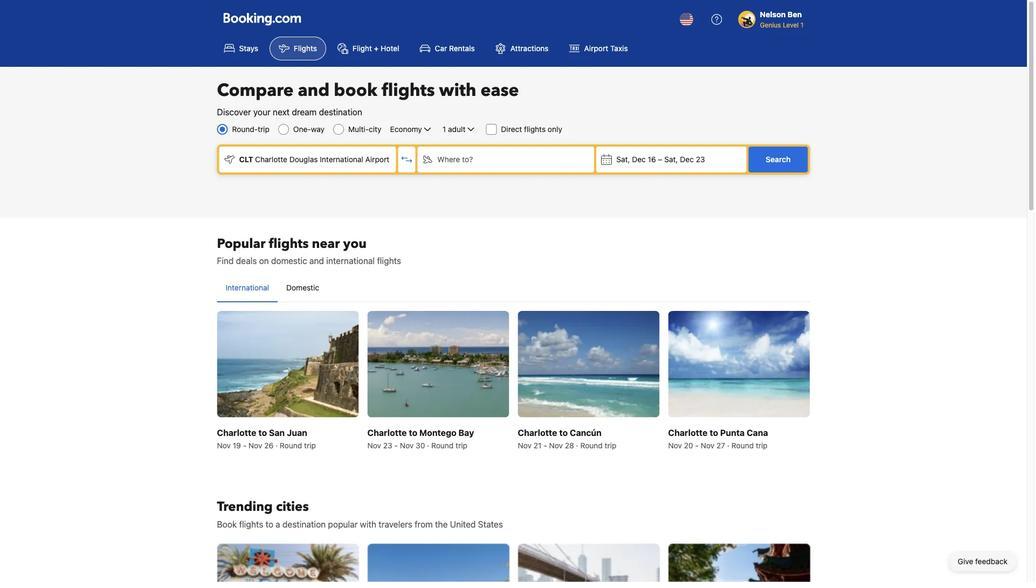 Task type: vqa. For each thing, say whether or not it's contained in the screenshot.
"destination"
yes



Task type: describe. For each thing, give the bounding box(es) containing it.
round for charlotte to san juan
[[280, 441, 302, 450]]

city
[[369, 125, 381, 134]]

clt charlotte douglas international airport
[[239, 155, 389, 164]]

· inside charlotte to cancún nov 21 - nov 28 · round trip
[[576, 441, 578, 450]]

hotel
[[381, 44, 399, 53]]

1 nov from the left
[[217, 441, 231, 450]]

trending cities book flights to a destination popular with travelers from the united states
[[217, 498, 503, 529]]

charlotte for charlotte to cancún
[[518, 427, 557, 438]]

round-trip
[[232, 125, 269, 134]]

trip for charlotte to punta cana
[[756, 441, 768, 450]]

1 adult
[[443, 125, 465, 134]]

trip down your
[[258, 125, 269, 134]]

+
[[374, 44, 379, 53]]

nelson ben genius level 1
[[760, 10, 803, 29]]

charlotte for charlotte to montego bay
[[367, 427, 407, 438]]

19
[[233, 441, 241, 450]]

discover
[[217, 107, 251, 117]]

1 sat, from the left
[[616, 155, 630, 164]]

airport taxis
[[584, 44, 628, 53]]

on
[[259, 256, 269, 266]]

tab list containing international
[[217, 274, 810, 303]]

from
[[415, 519, 433, 529]]

douglas
[[289, 155, 318, 164]]

give
[[958, 557, 973, 566]]

book
[[217, 519, 237, 529]]

adult
[[448, 125, 465, 134]]

charlotte to cancún image
[[518, 311, 660, 417]]

domestic
[[271, 256, 307, 266]]

20
[[684, 441, 693, 450]]

flights
[[294, 44, 317, 53]]

multi-city
[[348, 125, 381, 134]]

· for charlotte to san juan
[[276, 441, 278, 450]]

united
[[450, 519, 476, 529]]

near
[[312, 235, 340, 253]]

23 inside charlotte to montego bay nov 23 - nov 30 · round trip
[[383, 441, 392, 450]]

· for charlotte to punta cana
[[727, 441, 729, 450]]

to inside trending cities book flights to a destination popular with travelers from the united states
[[266, 519, 273, 529]]

attractions
[[510, 44, 549, 53]]

where
[[437, 155, 460, 164]]

ease
[[481, 79, 519, 102]]

attractions link
[[486, 37, 558, 60]]

8 nov from the left
[[701, 441, 714, 450]]

deals
[[236, 256, 257, 266]]

rentals
[[449, 44, 475, 53]]

4 nov from the left
[[400, 441, 414, 450]]

a
[[276, 519, 280, 529]]

bay
[[458, 427, 474, 438]]

1 inside nelson ben genius level 1
[[800, 21, 803, 29]]

6 nov from the left
[[549, 441, 563, 450]]

level
[[783, 21, 799, 29]]

flights inside compare and book flights with ease discover your next dream destination
[[382, 79, 435, 102]]

1 adult button
[[441, 123, 477, 136]]

· for charlotte to montego bay
[[427, 441, 429, 450]]

flights up "domestic"
[[269, 235, 309, 253]]

charlotte to san juan nov 19 - nov 26 · round trip
[[217, 427, 316, 450]]

your
[[253, 107, 271, 117]]

one-way
[[293, 125, 325, 134]]

car
[[435, 44, 447, 53]]

travelers
[[379, 519, 412, 529]]

clt
[[239, 155, 253, 164]]

round for charlotte to punta cana
[[731, 441, 754, 450]]

7 nov from the left
[[668, 441, 682, 450]]

juan
[[287, 427, 307, 438]]

1 dec from the left
[[632, 155, 646, 164]]

trip for charlotte to montego bay
[[456, 441, 467, 450]]

round-
[[232, 125, 258, 134]]

flights link
[[269, 37, 326, 60]]

cana
[[747, 427, 768, 438]]

trip for charlotte to san juan
[[304, 441, 316, 450]]

economy
[[390, 125, 422, 134]]

trip inside charlotte to cancún nov 21 - nov 28 · round trip
[[605, 441, 616, 450]]

- inside charlotte to cancún nov 21 - nov 28 · round trip
[[544, 441, 547, 450]]

car rentals link
[[411, 37, 484, 60]]

feedback
[[975, 557, 1008, 566]]

3 nov from the left
[[367, 441, 381, 450]]

flight + hotel
[[353, 44, 399, 53]]

stays link
[[215, 37, 267, 60]]

flight + hotel link
[[328, 37, 408, 60]]

destination inside compare and book flights with ease discover your next dream destination
[[319, 107, 362, 117]]

to for cancún
[[559, 427, 568, 438]]

ben
[[788, 10, 802, 19]]

international
[[326, 256, 375, 266]]

0 horizontal spatial airport
[[365, 155, 389, 164]]

direct flights only
[[501, 125, 562, 134]]

round inside charlotte to cancún nov 21 - nov 28 · round trip
[[580, 441, 603, 450]]

charlotte to montego bay image
[[367, 311, 509, 417]]

next
[[273, 107, 290, 117]]

car rentals
[[435, 44, 475, 53]]

flight
[[353, 44, 372, 53]]

genius
[[760, 21, 781, 29]]

charlotte for charlotte to punta cana
[[668, 427, 708, 438]]

give feedback
[[958, 557, 1008, 566]]



Task type: locate. For each thing, give the bounding box(es) containing it.
where to?
[[437, 155, 473, 164]]

san
[[269, 427, 285, 438]]

charlotte
[[255, 155, 287, 164], [217, 427, 256, 438], [367, 427, 407, 438], [518, 427, 557, 438], [668, 427, 708, 438]]

to inside 'charlotte to san juan nov 19 - nov 26 · round trip'
[[258, 427, 267, 438]]

charlotte to punta cana image
[[668, 311, 810, 417]]

booking.com logo image
[[223, 13, 301, 26], [223, 13, 301, 26]]

montego
[[419, 427, 456, 438]]

to left san
[[258, 427, 267, 438]]

0 vertical spatial 1
[[800, 21, 803, 29]]

0 vertical spatial 23
[[696, 155, 705, 164]]

find
[[217, 256, 234, 266]]

cities
[[276, 498, 309, 516]]

- left the 30
[[394, 441, 398, 450]]

international inside international button
[[226, 283, 269, 292]]

airport
[[584, 44, 608, 53], [365, 155, 389, 164]]

· right the 30
[[427, 441, 429, 450]]

3 · from the left
[[576, 441, 578, 450]]

1 inside 'popup button'
[[443, 125, 446, 134]]

popular
[[328, 519, 358, 529]]

international
[[320, 155, 363, 164], [226, 283, 269, 292]]

4 - from the left
[[695, 441, 699, 450]]

trip right 28
[[605, 441, 616, 450]]

trip down juan
[[304, 441, 316, 450]]

tab list
[[217, 274, 810, 303]]

charlotte inside charlotte to punta cana nov 20 - nov 27 · round trip
[[668, 427, 708, 438]]

1 vertical spatial 23
[[383, 441, 392, 450]]

1 horizontal spatial with
[[439, 79, 476, 102]]

charlotte to montego bay nov 23 - nov 30 · round trip
[[367, 427, 474, 450]]

0 horizontal spatial dec
[[632, 155, 646, 164]]

- inside 'charlotte to san juan nov 19 - nov 26 · round trip'
[[243, 441, 246, 450]]

–
[[658, 155, 662, 164]]

charlotte right clt
[[255, 155, 287, 164]]

compare
[[217, 79, 294, 102]]

1 horizontal spatial 1
[[800, 21, 803, 29]]

to?
[[462, 155, 473, 164]]

1 horizontal spatial sat,
[[664, 155, 678, 164]]

1 vertical spatial 1
[[443, 125, 446, 134]]

flights up economy
[[382, 79, 435, 102]]

flights left only
[[524, 125, 546, 134]]

- inside charlotte to punta cana nov 20 - nov 27 · round trip
[[695, 441, 699, 450]]

with right popular
[[360, 519, 376, 529]]

airport down city
[[365, 155, 389, 164]]

airport left taxis
[[584, 44, 608, 53]]

0 horizontal spatial 23
[[383, 441, 392, 450]]

to for punta
[[710, 427, 718, 438]]

charlotte up '20'
[[668, 427, 708, 438]]

to up 27 at the right of page
[[710, 427, 718, 438]]

and
[[298, 79, 330, 102], [309, 256, 324, 266]]

1 right level
[[800, 21, 803, 29]]

· right 28
[[576, 441, 578, 450]]

0 horizontal spatial international
[[226, 283, 269, 292]]

sat, right –
[[664, 155, 678, 164]]

round
[[280, 441, 302, 450], [431, 441, 454, 450], [580, 441, 603, 450], [731, 441, 754, 450]]

charlotte inside charlotte to cancún nov 21 - nov 28 · round trip
[[518, 427, 557, 438]]

taxis
[[610, 44, 628, 53]]

round down juan
[[280, 441, 302, 450]]

0 horizontal spatial sat,
[[616, 155, 630, 164]]

to up the 30
[[409, 427, 417, 438]]

1 vertical spatial destination
[[282, 519, 326, 529]]

search
[[766, 155, 791, 164]]

flights down trending at the bottom
[[239, 519, 263, 529]]

to left a
[[266, 519, 273, 529]]

popular flights near you find deals on domestic and international flights
[[217, 235, 401, 266]]

- for charlotte to montego bay
[[394, 441, 398, 450]]

book
[[334, 79, 377, 102]]

sat, left 16 on the top of page
[[616, 155, 630, 164]]

destination
[[319, 107, 362, 117], [282, 519, 326, 529]]

23 left the 30
[[383, 441, 392, 450]]

2 nov from the left
[[248, 441, 262, 450]]

3 round from the left
[[580, 441, 603, 450]]

give feedback button
[[949, 552, 1016, 571]]

trip
[[258, 125, 269, 134], [304, 441, 316, 450], [456, 441, 467, 450], [605, 441, 616, 450], [756, 441, 768, 450]]

trip down bay
[[456, 441, 467, 450]]

21
[[534, 441, 541, 450]]

1 horizontal spatial 23
[[696, 155, 705, 164]]

and up dream
[[298, 79, 330, 102]]

with inside compare and book flights with ease discover your next dream destination
[[439, 79, 476, 102]]

domestic
[[286, 283, 319, 292]]

sat,
[[616, 155, 630, 164], [664, 155, 678, 164]]

round inside 'charlotte to san juan nov 19 - nov 26 · round trip'
[[280, 441, 302, 450]]

4 · from the left
[[727, 441, 729, 450]]

charlotte up 19
[[217, 427, 256, 438]]

cancún
[[570, 427, 602, 438]]

1 vertical spatial with
[[360, 519, 376, 529]]

0 horizontal spatial with
[[360, 519, 376, 529]]

2 dec from the left
[[680, 155, 694, 164]]

round down punta
[[731, 441, 754, 450]]

0 vertical spatial airport
[[584, 44, 608, 53]]

round down "cancún"
[[580, 441, 603, 450]]

round down "montego"
[[431, 441, 454, 450]]

dec left 16 on the top of page
[[632, 155, 646, 164]]

trip down 'cana'
[[756, 441, 768, 450]]

- inside charlotte to montego bay nov 23 - nov 30 · round trip
[[394, 441, 398, 450]]

30
[[416, 441, 425, 450]]

trip inside 'charlotte to san juan nov 19 - nov 26 · round trip'
[[304, 441, 316, 450]]

with
[[439, 79, 476, 102], [360, 519, 376, 529]]

destination down cities
[[282, 519, 326, 529]]

search button
[[748, 147, 808, 173]]

5 nov from the left
[[518, 441, 532, 450]]

nov
[[217, 441, 231, 450], [248, 441, 262, 450], [367, 441, 381, 450], [400, 441, 414, 450], [518, 441, 532, 450], [549, 441, 563, 450], [668, 441, 682, 450], [701, 441, 714, 450]]

punta
[[720, 427, 745, 438]]

0 vertical spatial and
[[298, 79, 330, 102]]

only
[[548, 125, 562, 134]]

dream
[[292, 107, 317, 117]]

1 vertical spatial international
[[226, 283, 269, 292]]

2 - from the left
[[394, 441, 398, 450]]

0 horizontal spatial 1
[[443, 125, 446, 134]]

0 vertical spatial with
[[439, 79, 476, 102]]

with inside trending cities book flights to a destination popular with travelers from the united states
[[360, 519, 376, 529]]

to inside charlotte to cancún nov 21 - nov 28 · round trip
[[559, 427, 568, 438]]

destination inside trending cities book flights to a destination popular with travelers from the united states
[[282, 519, 326, 529]]

and inside 'popular flights near you find deals on domestic and international flights'
[[309, 256, 324, 266]]

- for charlotte to punta cana
[[695, 441, 699, 450]]

28
[[565, 441, 574, 450]]

charlotte to punta cana nov 20 - nov 27 · round trip
[[668, 427, 768, 450]]

to up 28
[[559, 427, 568, 438]]

2 sat, from the left
[[664, 155, 678, 164]]

trip inside charlotte to punta cana nov 20 - nov 27 · round trip
[[756, 441, 768, 450]]

popular
[[217, 235, 266, 253]]

1 vertical spatial airport
[[365, 155, 389, 164]]

you
[[343, 235, 367, 253]]

26
[[264, 441, 273, 450]]

one-
[[293, 125, 311, 134]]

16
[[648, 155, 656, 164]]

to for san
[[258, 427, 267, 438]]

charlotte inside charlotte to montego bay nov 23 - nov 30 · round trip
[[367, 427, 407, 438]]

charlotte inside 'charlotte to san juan nov 19 - nov 26 · round trip'
[[217, 427, 256, 438]]

4 round from the left
[[731, 441, 754, 450]]

to inside charlotte to punta cana nov 20 - nov 27 · round trip
[[710, 427, 718, 438]]

· inside charlotte to montego bay nov 23 - nov 30 · round trip
[[427, 441, 429, 450]]

international down "deals"
[[226, 283, 269, 292]]

- right '20'
[[695, 441, 699, 450]]

3 - from the left
[[544, 441, 547, 450]]

0 vertical spatial destination
[[319, 107, 362, 117]]

1 horizontal spatial international
[[320, 155, 363, 164]]

states
[[478, 519, 503, 529]]

round inside charlotte to punta cana nov 20 - nov 27 · round trip
[[731, 441, 754, 450]]

with up adult
[[439, 79, 476, 102]]

dec
[[632, 155, 646, 164], [680, 155, 694, 164]]

and inside compare and book flights with ease discover your next dream destination
[[298, 79, 330, 102]]

sat, dec 16 – sat, dec 23
[[616, 155, 705, 164]]

charlotte up the 21
[[518, 427, 557, 438]]

direct
[[501, 125, 522, 134]]

airport taxis link
[[560, 37, 637, 60]]

sat, dec 16 – sat, dec 23 button
[[596, 147, 746, 173]]

1 horizontal spatial airport
[[584, 44, 608, 53]]

flights
[[382, 79, 435, 102], [524, 125, 546, 134], [269, 235, 309, 253], [377, 256, 401, 266], [239, 519, 263, 529]]

- right the 21
[[544, 441, 547, 450]]

1 round from the left
[[280, 441, 302, 450]]

-
[[243, 441, 246, 450], [394, 441, 398, 450], [544, 441, 547, 450], [695, 441, 699, 450]]

international down multi-
[[320, 155, 363, 164]]

charlotte for charlotte to san juan
[[217, 427, 256, 438]]

round for charlotte to montego bay
[[431, 441, 454, 450]]

27
[[716, 441, 725, 450]]

23 right –
[[696, 155, 705, 164]]

way
[[311, 125, 325, 134]]

nelson
[[760, 10, 786, 19]]

2 · from the left
[[427, 441, 429, 450]]

dec right –
[[680, 155, 694, 164]]

charlotte to san juan image
[[217, 311, 359, 417]]

· right 27 at the right of page
[[727, 441, 729, 450]]

destination up multi-
[[319, 107, 362, 117]]

1 left adult
[[443, 125, 446, 134]]

trip inside charlotte to montego bay nov 23 - nov 30 · round trip
[[456, 441, 467, 450]]

- right 19
[[243, 441, 246, 450]]

· inside charlotte to punta cana nov 20 - nov 27 · round trip
[[727, 441, 729, 450]]

- for charlotte to san juan
[[243, 441, 246, 450]]

flights right international
[[377, 256, 401, 266]]

· inside 'charlotte to san juan nov 19 - nov 26 · round trip'
[[276, 441, 278, 450]]

1 vertical spatial and
[[309, 256, 324, 266]]

the
[[435, 519, 448, 529]]

23
[[696, 155, 705, 164], [383, 441, 392, 450]]

charlotte to cancún nov 21 - nov 28 · round trip
[[518, 427, 616, 450]]

and down near
[[309, 256, 324, 266]]

stays
[[239, 44, 258, 53]]

charlotte left "montego"
[[367, 427, 407, 438]]

domestic button
[[278, 274, 328, 302]]

to for montego
[[409, 427, 417, 438]]

compare and book flights with ease discover your next dream destination
[[217, 79, 519, 117]]

· right 26
[[276, 441, 278, 450]]

2 round from the left
[[431, 441, 454, 450]]

international button
[[217, 274, 278, 302]]

where to? button
[[417, 147, 594, 173]]

0 vertical spatial international
[[320, 155, 363, 164]]

23 inside popup button
[[696, 155, 705, 164]]

1 horizontal spatial dec
[[680, 155, 694, 164]]

round inside charlotte to montego bay nov 23 - nov 30 · round trip
[[431, 441, 454, 450]]

to inside charlotte to montego bay nov 23 - nov 30 · round trip
[[409, 427, 417, 438]]

multi-
[[348, 125, 369, 134]]

trending
[[217, 498, 273, 516]]

flights inside trending cities book flights to a destination popular with travelers from the united states
[[239, 519, 263, 529]]

1 · from the left
[[276, 441, 278, 450]]

1 - from the left
[[243, 441, 246, 450]]



